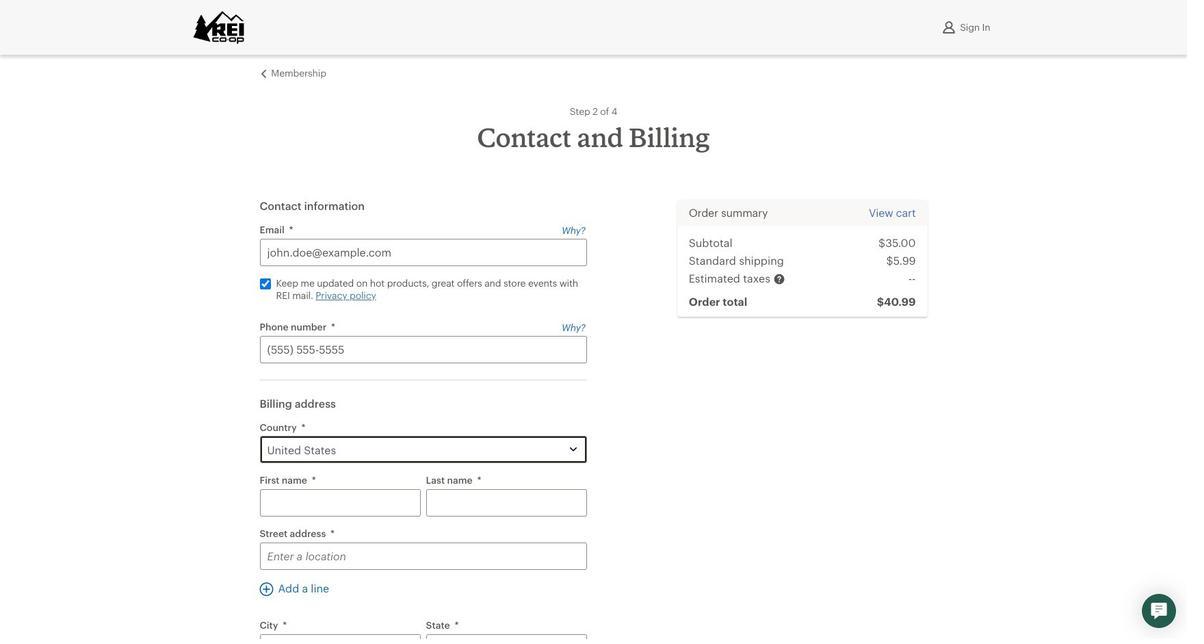 Task type: vqa. For each thing, say whether or not it's contained in the screenshot.
Top Rated to the right
no



Task type: locate. For each thing, give the bounding box(es) containing it.
Email email field
[[260, 238, 587, 266]]

none checkbox inside contact information: email address element
[[260, 278, 271, 289]]

Street address text field
[[260, 542, 587, 570]]

Last name text field
[[426, 489, 587, 516]]

rei add image
[[260, 582, 273, 596]]

order total element
[[850, 293, 916, 310]]

rei left arrow image
[[260, 70, 268, 78]]

None checkbox
[[260, 278, 271, 289]]

banner
[[0, 0, 1187, 55]]



Task type: describe. For each thing, give the bounding box(es) containing it.
Phone number telephone field
[[260, 336, 587, 363]]

contact information: email address element
[[260, 223, 587, 310]]

return to the rei.com homepage image
[[193, 11, 245, 44]]

live chat image
[[1151, 603, 1167, 619]]

City text field
[[260, 634, 421, 639]]

First name text field
[[260, 489, 421, 516]]



